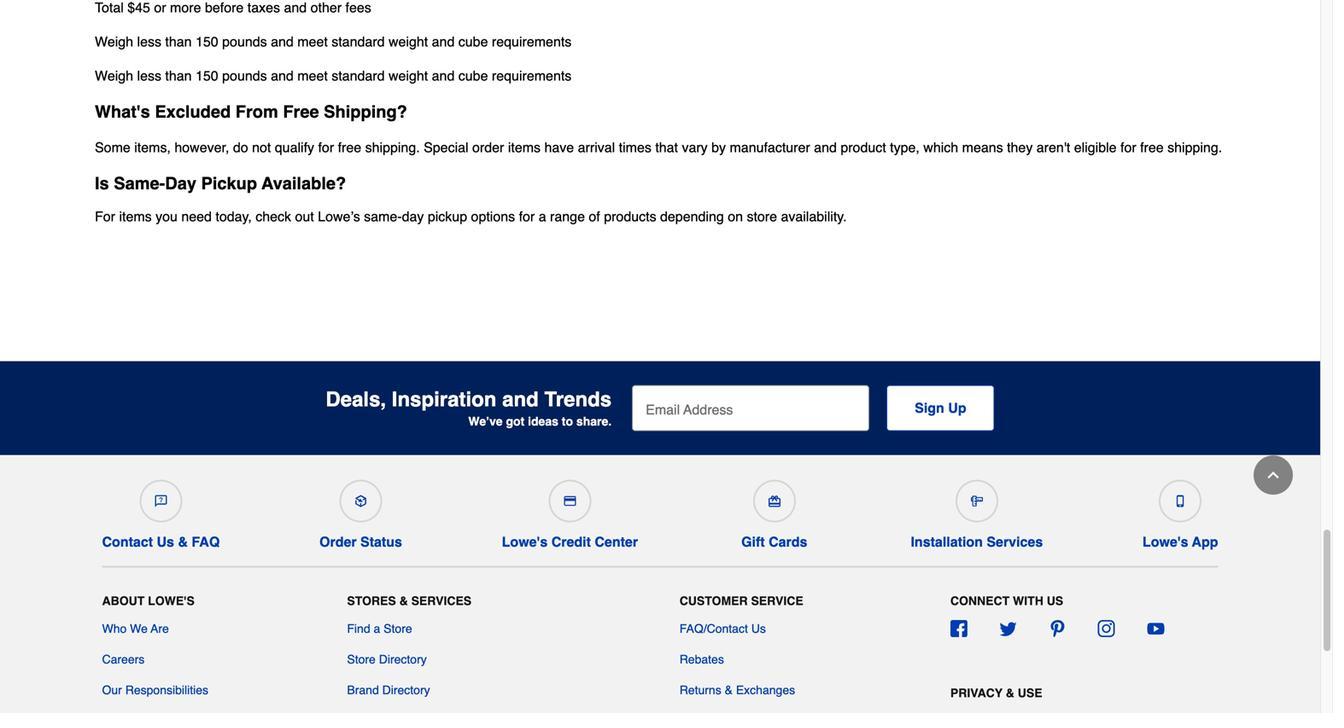 Task type: describe. For each thing, give the bounding box(es) containing it.
who
[[102, 622, 127, 636]]

products
[[604, 209, 656, 225]]

pickup
[[201, 174, 257, 193]]

that
[[655, 140, 678, 155]]

our responsibilities
[[102, 684, 208, 698]]

sign up button
[[887, 385, 995, 432]]

our responsibilities link
[[102, 682, 208, 699]]

vary
[[682, 140, 708, 155]]

returns
[[680, 684, 721, 698]]

about
[[102, 595, 145, 609]]

free
[[283, 102, 319, 122]]

2 pounds from the top
[[222, 68, 267, 84]]

deals,
[[326, 388, 386, 412]]

1 weight from the top
[[389, 34, 428, 49]]

day
[[402, 209, 424, 225]]

faq/contact us link
[[680, 621, 766, 638]]

instagram image
[[1098, 621, 1115, 638]]

contact
[[102, 534, 153, 550]]

some items, however, do not qualify for free shipping. special order items have arrival times that vary by manufacturer and product type, which means they aren't eligible for free shipping.
[[95, 140, 1222, 155]]

us for faq/contact
[[751, 622, 766, 636]]

out
[[295, 209, 314, 225]]

1 horizontal spatial store
[[384, 622, 412, 636]]

1 than from the top
[[165, 34, 192, 49]]

gift card image
[[768, 496, 780, 508]]

0 vertical spatial items
[[508, 140, 541, 155]]

eligible
[[1074, 140, 1117, 155]]

privacy
[[950, 687, 1003, 701]]

returns & exchanges link
[[680, 682, 795, 699]]

chevron up image
[[1265, 467, 1282, 484]]

trends
[[544, 388, 612, 412]]

us
[[1047, 595, 1063, 609]]

with
[[1013, 595, 1043, 609]]

depending
[[660, 209, 724, 225]]

rebates link
[[680, 651, 724, 669]]

services inside installation services link
[[987, 534, 1043, 550]]

store directory link
[[347, 651, 427, 669]]

on
[[728, 209, 743, 225]]

0 horizontal spatial a
[[374, 622, 380, 636]]

are
[[151, 622, 169, 636]]

2 meet from the top
[[297, 68, 328, 84]]

& for stores & services
[[399, 595, 408, 609]]

stores
[[347, 595, 396, 609]]

2 than from the top
[[165, 68, 192, 84]]

brand directory
[[347, 684, 430, 698]]

and inside deals, inspiration and trends we've got ideas to share.
[[502, 388, 539, 412]]

returns & exchanges
[[680, 684, 795, 698]]

store
[[747, 209, 777, 225]]

rebates
[[680, 653, 724, 667]]

what's
[[95, 102, 150, 122]]

0 horizontal spatial services
[[411, 595, 472, 609]]

facebook image
[[950, 621, 968, 638]]

0 vertical spatial a
[[539, 209, 546, 225]]

to
[[562, 415, 573, 429]]

installation services link
[[911, 473, 1043, 551]]

deals, inspiration and trends we've got ideas to share.
[[326, 388, 612, 429]]

gift cards
[[741, 534, 807, 550]]

Email Address email field
[[632, 385, 870, 432]]

special
[[424, 140, 468, 155]]

order
[[319, 534, 357, 550]]

1 weigh less than 150 pounds and meet standard weight and cube requirements from the top
[[95, 34, 572, 49]]

you
[[156, 209, 178, 225]]

responsibilities
[[125, 684, 208, 698]]

privacy & use
[[950, 687, 1042, 701]]

up
[[948, 400, 966, 416]]

faq
[[192, 534, 220, 550]]

0 horizontal spatial for
[[318, 140, 334, 155]]

pickup image
[[355, 496, 367, 508]]

& for privacy & use
[[1006, 687, 1014, 701]]

share.
[[576, 415, 612, 429]]

day
[[165, 174, 196, 193]]

sign up form
[[632, 385, 995, 432]]

mobile image
[[1174, 496, 1186, 508]]

2 standard from the top
[[332, 68, 385, 84]]

aren't
[[1037, 140, 1070, 155]]

installation services
[[911, 534, 1043, 550]]

find
[[347, 622, 370, 636]]

1 less from the top
[[137, 34, 161, 49]]

0 horizontal spatial store
[[347, 653, 376, 667]]

1 requirements from the top
[[492, 34, 572, 49]]

1 free from the left
[[338, 140, 361, 155]]

order
[[472, 140, 504, 155]]

faq/contact
[[680, 622, 748, 636]]

use
[[1018, 687, 1042, 701]]

& for returns & exchanges
[[725, 684, 733, 698]]

1 standard from the top
[[332, 34, 385, 49]]

2 horizontal spatial for
[[1120, 140, 1136, 155]]

twitter image
[[1000, 621, 1017, 638]]

1 horizontal spatial for
[[519, 209, 535, 225]]

type,
[[890, 140, 920, 155]]

connect with us
[[950, 595, 1063, 609]]

dimensions image
[[971, 496, 983, 508]]

lowe's for lowe's app
[[1143, 534, 1188, 550]]

lowe's credit center link
[[502, 473, 638, 551]]

2 150 from the top
[[196, 68, 218, 84]]

pinterest image
[[1049, 621, 1066, 638]]

brand
[[347, 684, 379, 698]]

ideas
[[528, 415, 558, 429]]

careers
[[102, 653, 145, 667]]

customer
[[680, 595, 748, 609]]

2 cube from the top
[[458, 68, 488, 84]]

is same-day pickup available?
[[95, 174, 346, 193]]

for items you need today, check out lowe's same-day pickup options for a range of products depending on store availability.
[[95, 209, 847, 225]]

options
[[471, 209, 515, 225]]



Task type: vqa. For each thing, say whether or not it's contained in the screenshot.
the left Appliances link
no



Task type: locate. For each thing, give the bounding box(es) containing it.
status
[[360, 534, 402, 550]]

0 vertical spatial store
[[384, 622, 412, 636]]

1 vertical spatial directory
[[382, 684, 430, 698]]

customer care image
[[155, 496, 167, 508]]

0 vertical spatial cube
[[458, 34, 488, 49]]

gift
[[741, 534, 765, 550]]

lowe's
[[318, 209, 360, 225]]

1 vertical spatial less
[[137, 68, 161, 84]]

items,
[[134, 140, 171, 155]]

product
[[841, 140, 886, 155]]

1 horizontal spatial a
[[539, 209, 546, 225]]

pounds
[[222, 34, 267, 49], [222, 68, 267, 84]]

got
[[506, 415, 525, 429]]

2 horizontal spatial lowe's
[[1143, 534, 1188, 550]]

0 horizontal spatial items
[[119, 209, 152, 225]]

same-
[[114, 174, 165, 193]]

1 vertical spatial standard
[[332, 68, 385, 84]]

which
[[923, 140, 958, 155]]

1 vertical spatial weigh
[[95, 68, 133, 84]]

2 shipping. from the left
[[1168, 140, 1222, 155]]

about lowe's
[[102, 595, 195, 609]]

1 vertical spatial than
[[165, 68, 192, 84]]

2 less from the top
[[137, 68, 161, 84]]

free right eligible
[[1140, 140, 1164, 155]]

1 150 from the top
[[196, 34, 218, 49]]

today,
[[216, 209, 252, 225]]

0 vertical spatial weigh less than 150 pounds and meet standard weight and cube requirements
[[95, 34, 572, 49]]

1 horizontal spatial shipping.
[[1168, 140, 1222, 155]]

app
[[1192, 534, 1218, 550]]

directory for brand directory
[[382, 684, 430, 698]]

1 horizontal spatial free
[[1140, 140, 1164, 155]]

1 horizontal spatial us
[[751, 622, 766, 636]]

free
[[338, 140, 361, 155], [1140, 140, 1164, 155]]

arrival
[[578, 140, 615, 155]]

us
[[157, 534, 174, 550], [751, 622, 766, 636]]

do
[[233, 140, 248, 155]]

free down shipping? at the left top of the page
[[338, 140, 361, 155]]

directory up "brand directory"
[[379, 653, 427, 667]]

2 weigh from the top
[[95, 68, 133, 84]]

0 vertical spatial services
[[987, 534, 1043, 550]]

1 cube from the top
[[458, 34, 488, 49]]

stores & services
[[347, 595, 472, 609]]

we've
[[468, 415, 503, 429]]

1 shipping. from the left
[[365, 140, 420, 155]]

a
[[539, 209, 546, 225], [374, 622, 380, 636]]

credit
[[551, 534, 591, 550]]

they
[[1007, 140, 1033, 155]]

for right the qualify at the top left of page
[[318, 140, 334, 155]]

services up connect with us
[[987, 534, 1043, 550]]

what's excluded from free shipping?
[[95, 102, 407, 122]]

we
[[130, 622, 148, 636]]

for right options
[[519, 209, 535, 225]]

by
[[711, 140, 726, 155]]

0 vertical spatial than
[[165, 34, 192, 49]]

lowe's for lowe's credit center
[[502, 534, 548, 550]]

1 vertical spatial services
[[411, 595, 472, 609]]

lowe's app
[[1143, 534, 1218, 550]]

& right the stores
[[399, 595, 408, 609]]

0 horizontal spatial free
[[338, 140, 361, 155]]

& right returns
[[725, 684, 733, 698]]

scroll to top element
[[1254, 456, 1293, 495]]

1 vertical spatial a
[[374, 622, 380, 636]]

1 meet from the top
[[297, 34, 328, 49]]

for
[[318, 140, 334, 155], [1120, 140, 1136, 155], [519, 209, 535, 225]]

1 vertical spatial requirements
[[492, 68, 572, 84]]

directory for store directory
[[379, 653, 427, 667]]

sign
[[915, 400, 944, 416]]

0 horizontal spatial us
[[157, 534, 174, 550]]

services
[[987, 534, 1043, 550], [411, 595, 472, 609]]

2 weigh less than 150 pounds and meet standard weight and cube requirements from the top
[[95, 68, 572, 84]]

1 weigh from the top
[[95, 34, 133, 49]]

inspiration
[[392, 388, 497, 412]]

youtube image
[[1147, 621, 1164, 638]]

manufacturer
[[730, 140, 810, 155]]

0 vertical spatial less
[[137, 34, 161, 49]]

directory
[[379, 653, 427, 667], [382, 684, 430, 698]]

1 horizontal spatial lowe's
[[502, 534, 548, 550]]

0 vertical spatial directory
[[379, 653, 427, 667]]

lowe's left the app
[[1143, 534, 1188, 550]]

customer service
[[680, 595, 803, 609]]

a left range on the top left
[[539, 209, 546, 225]]

1 vertical spatial pounds
[[222, 68, 267, 84]]

us for contact
[[157, 534, 174, 550]]

0 vertical spatial standard
[[332, 34, 385, 49]]

cube
[[458, 34, 488, 49], [458, 68, 488, 84]]

0 vertical spatial us
[[157, 534, 174, 550]]

1 vertical spatial cube
[[458, 68, 488, 84]]

credit card image
[[564, 496, 576, 508]]

& left use
[[1006, 687, 1014, 701]]

0 vertical spatial requirements
[[492, 34, 572, 49]]

our
[[102, 684, 122, 698]]

find a store
[[347, 622, 412, 636]]

1 vertical spatial us
[[751, 622, 766, 636]]

means
[[962, 140, 1003, 155]]

0 horizontal spatial lowe's
[[148, 595, 195, 609]]

lowe's app link
[[1143, 473, 1218, 551]]

a right find
[[374, 622, 380, 636]]

is
[[95, 174, 109, 193]]

service
[[751, 595, 803, 609]]

same-
[[364, 209, 402, 225]]

1 vertical spatial 150
[[196, 68, 218, 84]]

us inside contact us & faq link
[[157, 534, 174, 550]]

some
[[95, 140, 130, 155]]

1 vertical spatial meet
[[297, 68, 328, 84]]

shipping?
[[324, 102, 407, 122]]

store down stores & services
[[384, 622, 412, 636]]

than
[[165, 34, 192, 49], [165, 68, 192, 84]]

store up brand
[[347, 653, 376, 667]]

0 vertical spatial pounds
[[222, 34, 267, 49]]

gift cards link
[[738, 473, 811, 551]]

us right contact
[[157, 534, 174, 550]]

lowe's credit center
[[502, 534, 638, 550]]

& left faq
[[178, 534, 188, 550]]

sign up
[[915, 400, 966, 416]]

0 horizontal spatial shipping.
[[365, 140, 420, 155]]

0 vertical spatial meet
[[297, 34, 328, 49]]

2 free from the left
[[1140, 140, 1164, 155]]

1 vertical spatial weigh less than 150 pounds and meet standard weight and cube requirements
[[95, 68, 572, 84]]

from
[[236, 102, 278, 122]]

us inside faq/contact us link
[[751, 622, 766, 636]]

lowe's
[[502, 534, 548, 550], [1143, 534, 1188, 550], [148, 595, 195, 609]]

check
[[256, 209, 291, 225]]

have
[[544, 140, 574, 155]]

however,
[[175, 140, 229, 155]]

1 horizontal spatial items
[[508, 140, 541, 155]]

weight
[[389, 34, 428, 49], [389, 68, 428, 84]]

careers link
[[102, 651, 145, 669]]

1 vertical spatial items
[[119, 209, 152, 225]]

for right eligible
[[1120, 140, 1136, 155]]

order status
[[319, 534, 402, 550]]

services up 'find a store'
[[411, 595, 472, 609]]

lowe's up are
[[148, 595, 195, 609]]

faq/contact us
[[680, 622, 766, 636]]

1 vertical spatial store
[[347, 653, 376, 667]]

installation
[[911, 534, 983, 550]]

brand directory link
[[347, 682, 430, 699]]

lowe's left credit
[[502, 534, 548, 550]]

directory down 'store directory' link
[[382, 684, 430, 698]]

center
[[595, 534, 638, 550]]

1 vertical spatial weight
[[389, 68, 428, 84]]

items left have
[[508, 140, 541, 155]]

0 vertical spatial weigh
[[95, 34, 133, 49]]

0 vertical spatial 150
[[196, 34, 218, 49]]

for
[[95, 209, 115, 225]]

not
[[252, 140, 271, 155]]

0 vertical spatial weight
[[389, 34, 428, 49]]

order status link
[[319, 473, 402, 551]]

us down customer service
[[751, 622, 766, 636]]

availability.
[[781, 209, 847, 225]]

2 requirements from the top
[[492, 68, 572, 84]]

qualify
[[275, 140, 314, 155]]

1 pounds from the top
[[222, 34, 267, 49]]

store directory
[[347, 653, 427, 667]]

store
[[384, 622, 412, 636], [347, 653, 376, 667]]

2 weight from the top
[[389, 68, 428, 84]]

who we are
[[102, 622, 169, 636]]

find a store link
[[347, 621, 412, 638]]

contact us & faq link
[[102, 473, 220, 551]]

1 horizontal spatial services
[[987, 534, 1043, 550]]

items
[[508, 140, 541, 155], [119, 209, 152, 225]]

need
[[181, 209, 212, 225]]

items right for
[[119, 209, 152, 225]]



